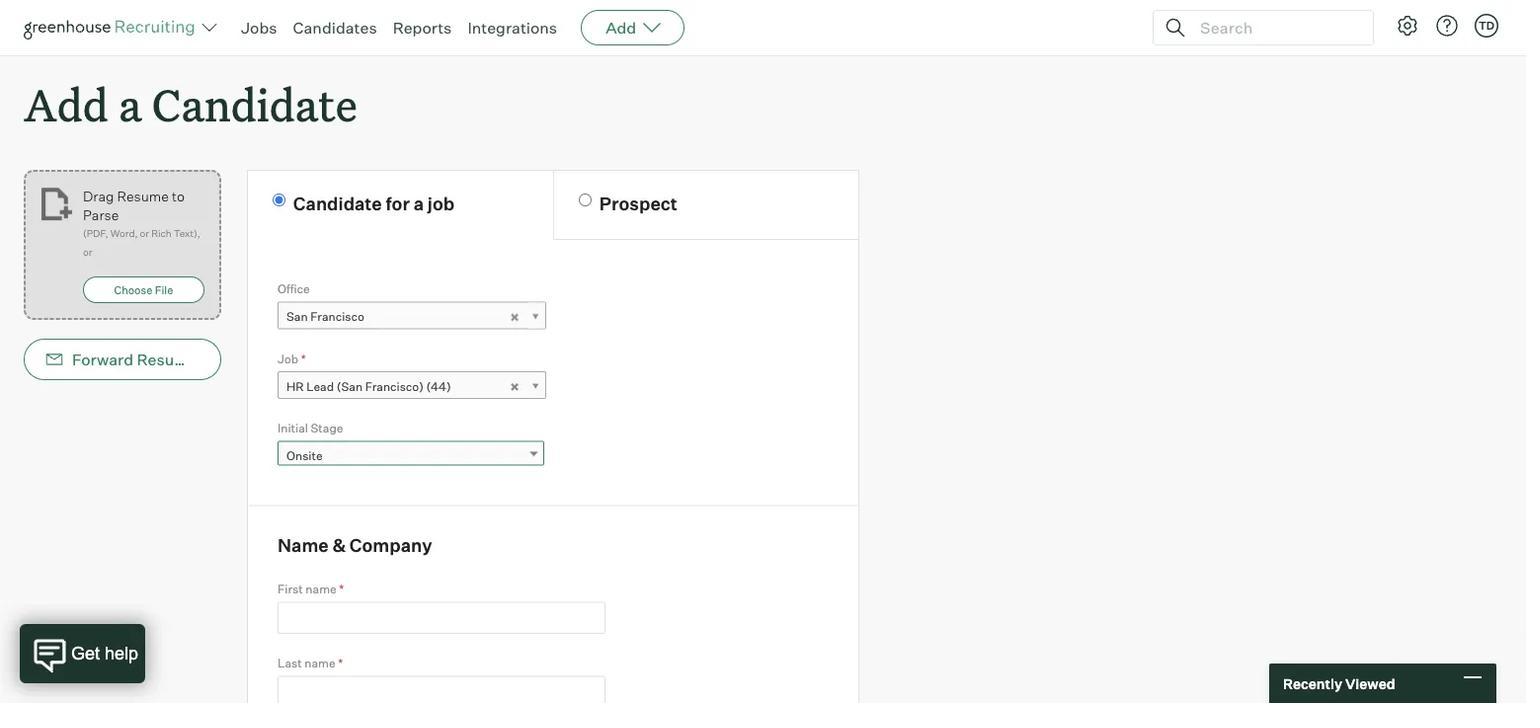 Task type: describe. For each thing, give the bounding box(es) containing it.
job *
[[278, 352, 306, 366]]

1 vertical spatial candidate
[[293, 192, 382, 215]]

td button
[[1475, 14, 1499, 38]]

(44)
[[427, 379, 451, 394]]

onsite
[[287, 449, 323, 464]]

add for add
[[606, 18, 637, 38]]

text),
[[174, 227, 200, 240]]

francisco
[[311, 310, 365, 324]]

Prospect radio
[[579, 194, 592, 207]]

onsite link
[[278, 441, 545, 470]]

san francisco link
[[278, 302, 546, 331]]

lead
[[307, 379, 334, 394]]

candidate for a job
[[293, 192, 455, 215]]

parse
[[83, 206, 119, 224]]

greenhouse recruiting image
[[24, 16, 202, 40]]

last name *
[[278, 656, 343, 671]]

integrations
[[468, 18, 557, 38]]

configure image
[[1396, 14, 1420, 38]]

forward resume via email
[[72, 350, 267, 370]]

Candidate for a job radio
[[273, 194, 286, 207]]

last
[[278, 656, 302, 671]]

candidates
[[293, 18, 377, 38]]

choose file
[[114, 283, 173, 297]]

francisco)
[[365, 379, 424, 394]]

name & company
[[278, 535, 432, 557]]

company
[[350, 535, 432, 557]]

initial stage
[[278, 421, 343, 436]]

name
[[278, 535, 329, 557]]

drag resume to parse (pdf, word, or rich text), or
[[83, 187, 200, 259]]

via
[[201, 350, 222, 370]]

recently
[[1284, 675, 1343, 692]]

office
[[278, 282, 310, 297]]

* for last name *
[[338, 656, 343, 671]]

0 vertical spatial *
[[301, 352, 306, 366]]

add button
[[581, 10, 685, 45]]

rich
[[151, 227, 172, 240]]



Task type: vqa. For each thing, say whether or not it's contained in the screenshot.
"Title"
no



Task type: locate. For each thing, give the bounding box(es) containing it.
1 vertical spatial name
[[305, 656, 336, 671]]

to
[[172, 187, 185, 205]]

1 horizontal spatial add
[[606, 18, 637, 38]]

resume for drag
[[117, 187, 169, 205]]

integrations link
[[468, 18, 557, 38]]

resume inside button
[[137, 350, 197, 370]]

hr lead (san francisco) (44) link
[[278, 372, 546, 400]]

1 vertical spatial or
[[83, 246, 92, 259]]

san
[[287, 310, 308, 324]]

viewed
[[1346, 675, 1396, 692]]

choose
[[114, 283, 153, 297]]

or
[[140, 227, 149, 240], [83, 246, 92, 259]]

1 vertical spatial a
[[414, 192, 424, 215]]

0 horizontal spatial a
[[119, 75, 142, 133]]

a down greenhouse recruiting image
[[119, 75, 142, 133]]

drag
[[83, 187, 114, 205]]

resume left to at the top left
[[117, 187, 169, 205]]

* right last
[[338, 656, 343, 671]]

first name *
[[278, 582, 344, 597]]

&
[[332, 535, 346, 557]]

*
[[301, 352, 306, 366], [339, 582, 344, 597], [338, 656, 343, 671]]

resume inside drag resume to parse (pdf, word, or rich text), or
[[117, 187, 169, 205]]

recently viewed
[[1284, 675, 1396, 692]]

name for last
[[305, 656, 336, 671]]

2 vertical spatial *
[[338, 656, 343, 671]]

(pdf,
[[83, 227, 108, 240]]

san francisco
[[287, 310, 365, 324]]

candidate down jobs at the top of the page
[[152, 75, 358, 133]]

for
[[386, 192, 410, 215]]

Search text field
[[1196, 13, 1356, 42]]

name for first
[[306, 582, 337, 597]]

job
[[428, 192, 455, 215]]

add inside popup button
[[606, 18, 637, 38]]

word,
[[111, 227, 138, 240]]

resume for forward
[[137, 350, 197, 370]]

jobs
[[241, 18, 277, 38]]

hr
[[287, 379, 304, 394]]

first
[[278, 582, 303, 597]]

add for add a candidate
[[24, 75, 108, 133]]

resume
[[117, 187, 169, 205], [137, 350, 197, 370]]

1 horizontal spatial or
[[140, 227, 149, 240]]

0 vertical spatial candidate
[[152, 75, 358, 133]]

candidate
[[152, 75, 358, 133], [293, 192, 382, 215]]

prospect
[[600, 192, 678, 215]]

file
[[155, 283, 173, 297]]

add
[[606, 18, 637, 38], [24, 75, 108, 133]]

0 vertical spatial or
[[140, 227, 149, 240]]

1 vertical spatial resume
[[137, 350, 197, 370]]

td button
[[1471, 10, 1503, 42]]

stage
[[311, 421, 343, 436]]

0 vertical spatial resume
[[117, 187, 169, 205]]

name
[[306, 582, 337, 597], [305, 656, 336, 671]]

candidate right candidate for a job option
[[293, 192, 382, 215]]

hr lead (san francisco) (44)
[[287, 379, 451, 394]]

td
[[1479, 19, 1495, 32]]

0 horizontal spatial add
[[24, 75, 108, 133]]

email
[[226, 350, 267, 370]]

* for first name *
[[339, 582, 344, 597]]

* right job
[[301, 352, 306, 366]]

None text field
[[278, 677, 606, 704]]

1 horizontal spatial a
[[414, 192, 424, 215]]

0 vertical spatial name
[[306, 582, 337, 597]]

forward
[[72, 350, 133, 370]]

candidates link
[[293, 18, 377, 38]]

* down &
[[339, 582, 344, 597]]

jobs link
[[241, 18, 277, 38]]

name right first
[[306, 582, 337, 597]]

None text field
[[278, 603, 606, 635]]

a
[[119, 75, 142, 133], [414, 192, 424, 215]]

initial
[[278, 421, 308, 436]]

a right for
[[414, 192, 424, 215]]

job
[[278, 352, 299, 366]]

0 vertical spatial a
[[119, 75, 142, 133]]

0 vertical spatial add
[[606, 18, 637, 38]]

1 vertical spatial add
[[24, 75, 108, 133]]

0 horizontal spatial or
[[83, 246, 92, 259]]

reports
[[393, 18, 452, 38]]

resume left via
[[137, 350, 197, 370]]

forward resume via email button
[[24, 339, 267, 381]]

or down (pdf,
[[83, 246, 92, 259]]

add a candidate
[[24, 75, 358, 133]]

reports link
[[393, 18, 452, 38]]

name right last
[[305, 656, 336, 671]]

(san
[[337, 379, 363, 394]]

1 vertical spatial *
[[339, 582, 344, 597]]

or left rich
[[140, 227, 149, 240]]



